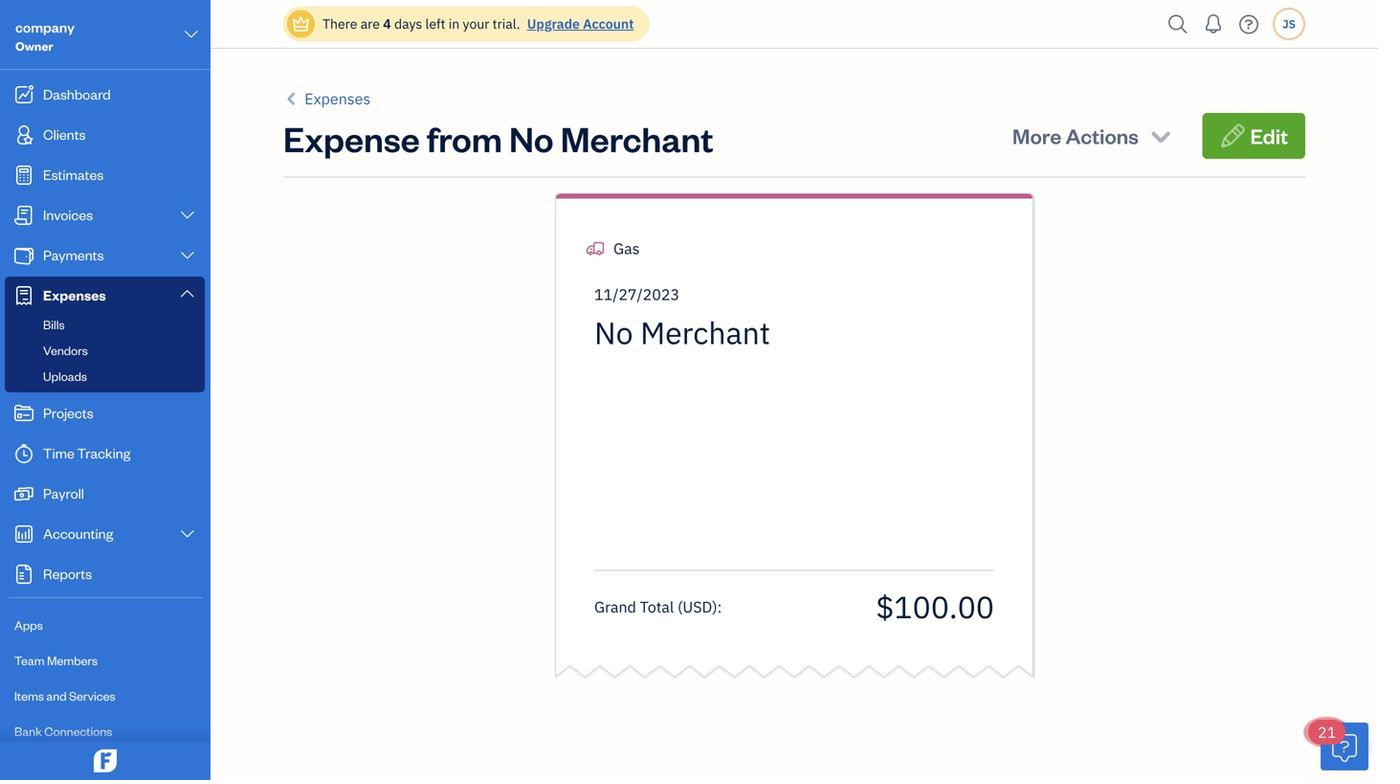 Task type: describe. For each thing, give the bounding box(es) containing it.
0 vertical spatial no
[[509, 116, 554, 161]]

members
[[47, 652, 98, 668]]

expenses link
[[5, 277, 205, 313]]

payroll
[[43, 484, 84, 502]]

uploads link
[[9, 365, 201, 388]]

in
[[449, 15, 460, 33]]

chevronleft image
[[283, 87, 301, 110]]

bank
[[14, 723, 42, 739]]

and
[[46, 688, 67, 703]]

payroll link
[[5, 475, 205, 513]]

upgrade
[[527, 15, 580, 33]]

21
[[1318, 722, 1336, 742]]

accounting link
[[5, 515, 205, 553]]

items
[[14, 688, 44, 703]]

invoice image
[[12, 206, 35, 225]]

chevron large down image for expenses
[[179, 286, 196, 301]]

services
[[69, 688, 115, 703]]

from
[[427, 116, 502, 161]]

dashboard
[[43, 85, 111, 103]]

chevrondown image
[[1148, 122, 1174, 149]]

payments link
[[5, 236, 205, 275]]

expenses button
[[283, 87, 371, 110]]

trial.
[[493, 15, 520, 33]]

apps
[[14, 617, 43, 633]]

vendors
[[43, 342, 88, 358]]

11/27/2023
[[594, 284, 680, 305]]

merchant inside "11/27/2023 no merchant"
[[640, 313, 770, 353]]

more actions
[[1013, 122, 1139, 149]]

upgrade account link
[[523, 15, 634, 33]]

chevron large down image for accounting
[[179, 526, 196, 542]]

edit link
[[1203, 113, 1305, 159]]

21 button
[[1308, 720, 1369, 770]]

estimate image
[[12, 166, 35, 185]]

report image
[[12, 565, 35, 584]]

invoices link
[[5, 196, 205, 234]]

main element
[[0, 0, 258, 780]]

your
[[463, 15, 489, 33]]

money image
[[12, 484, 35, 503]]

there are 4 days left in your trial. upgrade account
[[323, 15, 634, 33]]

expenses inside button
[[305, 89, 371, 109]]

dashboard image
[[12, 85, 35, 104]]

team
[[14, 652, 45, 668]]

edit
[[1250, 122, 1288, 149]]

time tracking
[[43, 444, 131, 462]]

chart image
[[12, 524, 35, 544]]

reports
[[43, 564, 92, 582]]

dashboard link
[[5, 76, 205, 114]]

team members link
[[5, 644, 205, 678]]

vendors link
[[9, 339, 201, 362]]

grand
[[594, 597, 636, 617]]

reports link
[[5, 555, 205, 593]]

there
[[323, 15, 357, 33]]

client image
[[12, 125, 35, 145]]

uploads
[[43, 368, 87, 384]]

items and services link
[[5, 680, 205, 713]]

are
[[361, 15, 380, 33]]

tracking
[[77, 444, 131, 462]]

expenses inside 'main' element
[[43, 286, 106, 304]]

accounting
[[43, 524, 113, 542]]

payment image
[[12, 246, 35, 265]]

payments
[[43, 245, 104, 264]]



Task type: locate. For each thing, give the bounding box(es) containing it.
team members
[[14, 652, 98, 668]]

pencil image
[[1220, 122, 1246, 149]]

):
[[712, 597, 722, 617]]

notifications image
[[1198, 5, 1229, 43]]

items and services
[[14, 688, 115, 703]]

connections
[[44, 723, 112, 739]]

bank connections link
[[5, 715, 205, 748]]

no inside "11/27/2023 no merchant"
[[594, 313, 633, 353]]

chevron large down image inside expenses link
[[179, 286, 196, 301]]

js
[[1283, 16, 1296, 32]]

gas
[[614, 238, 640, 259]]

1 vertical spatial expenses
[[43, 286, 106, 304]]

expenses up expense
[[305, 89, 371, 109]]

clients link
[[5, 116, 205, 154]]

bills
[[43, 316, 65, 332]]

clients
[[43, 125, 86, 143]]

project image
[[12, 404, 35, 423]]

account
[[583, 15, 634, 33]]

no down the 11/27/2023 in the left top of the page
[[594, 313, 633, 353]]

freshbooks image
[[90, 749, 121, 772]]

expenses
[[305, 89, 371, 109], [43, 286, 106, 304]]

more
[[1013, 122, 1062, 149]]

projects link
[[5, 394, 205, 433]]

estimates link
[[5, 156, 205, 194]]

apps link
[[5, 609, 205, 642]]

1 horizontal spatial no
[[594, 313, 633, 353]]

projects
[[43, 403, 93, 422]]

bank connections
[[14, 723, 112, 739]]

no right the 'from'
[[509, 116, 554, 161]]

(
[[678, 597, 683, 617]]

chevron large down image
[[179, 248, 196, 263]]

expense
[[283, 116, 420, 161]]

actions
[[1066, 122, 1139, 149]]

left
[[425, 15, 446, 33]]

js button
[[1273, 8, 1305, 40]]

chevron large down image
[[182, 23, 200, 46], [179, 208, 196, 223], [179, 286, 196, 301], [179, 526, 196, 542]]

0 vertical spatial expenses
[[305, 89, 371, 109]]

4
[[383, 15, 391, 33]]

resource center badge image
[[1321, 723, 1369, 770]]

$100.00
[[876, 587, 994, 627]]

go to help image
[[1234, 10, 1264, 39]]

grand total ( usd ):
[[594, 597, 722, 617]]

timer image
[[12, 444, 35, 463]]

chevron large down image inside accounting link
[[179, 526, 196, 542]]

company
[[15, 18, 75, 36]]

1 horizontal spatial expenses
[[305, 89, 371, 109]]

time
[[43, 444, 74, 462]]

company owner
[[15, 18, 75, 54]]

expense image
[[12, 286, 35, 305]]

11/27/2023 no merchant
[[594, 284, 770, 353]]

invoices
[[43, 205, 93, 223]]

total
[[640, 597, 674, 617]]

merchant
[[561, 116, 714, 161], [640, 313, 770, 353]]

chevron large down image for invoices
[[179, 208, 196, 223]]

no
[[509, 116, 554, 161], [594, 313, 633, 353]]

usd
[[683, 597, 712, 617]]

chevron large down image inside the invoices link
[[179, 208, 196, 223]]

0 horizontal spatial expenses
[[43, 286, 106, 304]]

owner
[[15, 38, 53, 54]]

search image
[[1163, 10, 1194, 39]]

0 horizontal spatial no
[[509, 116, 554, 161]]

expenses up bills
[[43, 286, 106, 304]]

1 vertical spatial merchant
[[640, 313, 770, 353]]

time tracking link
[[5, 435, 205, 473]]

more actions button
[[995, 113, 1191, 159]]

crown image
[[291, 14, 311, 34]]

1 vertical spatial no
[[594, 313, 633, 353]]

bills link
[[9, 313, 201, 336]]

0 vertical spatial merchant
[[561, 116, 714, 161]]

days
[[394, 15, 422, 33]]

expense from no merchant
[[283, 116, 714, 161]]

estimates
[[43, 165, 104, 183]]



Task type: vqa. For each thing, say whether or not it's contained in the screenshot.
the up
no



